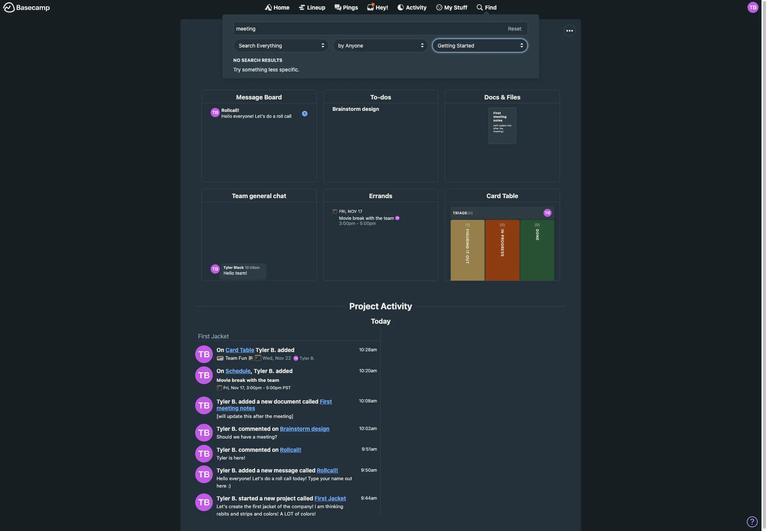 Task type: locate. For each thing, give the bounding box(es) containing it.
17,
[[240, 386, 245, 390]]

0 vertical spatial i
[[363, 51, 364, 57]]

1 horizontal spatial strips
[[426, 51, 441, 57]]

0 vertical spatial thinking
[[375, 51, 397, 57]]

nov left 17,
[[231, 386, 239, 390]]

tyler up should
[[217, 426, 230, 432]]

2 vertical spatial let's
[[217, 504, 228, 510]]

1 vertical spatial first
[[253, 504, 262, 510]]

first inside first jacket let's create the first jacket of the company! i am thinking rabits and strips and colors! a lot of colors!
[[349, 34, 374, 48]]

called right document
[[303, 398, 319, 405]]

tyler b. added a new document called
[[217, 398, 320, 405]]

added
[[278, 347, 295, 353], [276, 368, 293, 375], [239, 398, 256, 405], [239, 467, 256, 474]]

a right have
[[253, 434, 256, 440]]

tyler for tyler is here!
[[217, 455, 228, 461]]

1 horizontal spatial am
[[366, 51, 374, 57]]

tyler black image for tyler b. commented on
[[195, 445, 213, 463]]

1 vertical spatial commented
[[239, 446, 271, 453]]

1 vertical spatial let's
[[253, 476, 263, 482]]

activity left my
[[406, 4, 427, 11]]

1 vertical spatial create
[[229, 504, 243, 510]]

tyler black image for tyler b. added
[[195, 345, 213, 363]]

a right started
[[260, 495, 263, 502]]

b. up team
[[269, 368, 275, 375]]

0 vertical spatial called
[[303, 398, 319, 405]]

on down meeting?
[[272, 446, 279, 453]]

0 horizontal spatial nov
[[231, 386, 239, 390]]

b. for tyler b. commented on rollcall!
[[232, 446, 237, 453]]

b. left started
[[232, 495, 237, 502]]

a for message
[[257, 467, 260, 474]]

on for rollcall!
[[272, 446, 279, 453]]

on left 'card'
[[217, 347, 224, 353]]

1 vertical spatial rollcall! link
[[317, 467, 338, 474]]

first
[[349, 34, 374, 48], [198, 333, 210, 340], [320, 398, 332, 405], [315, 495, 327, 502]]

0 vertical spatial strips
[[426, 51, 441, 57]]

thinking
[[375, 51, 397, 57], [326, 504, 343, 510]]

first down started
[[253, 504, 262, 510]]

first inside let's create the first jacket of the company! i am thinking rabits and strips and colors! a lot of colors!
[[253, 504, 262, 510]]

commented down should we have a meeting?
[[239, 446, 271, 453]]

tyler for tyler b. added a new message called rollcall!
[[217, 467, 230, 474]]

fri,
[[224, 386, 230, 390]]

0 vertical spatial on
[[217, 347, 224, 353]]

activity inside main element
[[406, 4, 427, 11]]

1 commented from the top
[[239, 426, 271, 432]]

tyler black image right the 22
[[294, 356, 299, 361]]

1 on from the top
[[217, 347, 224, 353]]

company! inside first jacket let's create the first jacket of the company! i am thinking rabits and strips and colors! a lot of colors!
[[335, 51, 361, 57]]

1 vertical spatial jacket
[[211, 333, 229, 340]]

tyler left is
[[217, 455, 228, 461]]

commented up should we have a meeting?
[[239, 426, 271, 432]]

rollcall!
[[280, 446, 302, 453], [317, 467, 338, 474]]

called right project
[[297, 495, 313, 502]]

a inside first jacket let's create the first jacket of the company! i am thinking rabits and strips and colors! a lot of colors!
[[474, 51, 478, 57]]

activity up today
[[381, 301, 412, 311]]

0 horizontal spatial jacket
[[263, 504, 276, 510]]

tyler for tyler b. added a new document called
[[217, 398, 230, 405]]

1 vertical spatial i
[[315, 504, 316, 510]]

i down search for… search box
[[363, 51, 364, 57]]

a right do
[[272, 476, 274, 482]]

1 vertical spatial thinking
[[326, 504, 343, 510]]

called for document
[[303, 398, 319, 405]]

a
[[474, 51, 478, 57], [280, 511, 283, 517]]

1 horizontal spatial jacket
[[328, 495, 346, 502]]

new up do
[[261, 467, 273, 474]]

1 horizontal spatial i
[[363, 51, 364, 57]]

on up meeting?
[[272, 426, 279, 432]]

commented
[[239, 426, 271, 432], [239, 446, 271, 453]]

am down your
[[318, 504, 324, 510]]

a right notes
[[257, 398, 260, 405]]

first jacket link down your
[[315, 495, 346, 502]]

1 vertical spatial first jacket link
[[315, 495, 346, 502]]

new up let's create the first jacket of the company! i am thinking rabits and strips and colors! a lot of colors!
[[264, 495, 275, 502]]

none reset field inside main element
[[505, 24, 526, 33]]

0 vertical spatial am
[[366, 51, 374, 57]]

a for project
[[260, 495, 263, 502]]

1 horizontal spatial first
[[288, 51, 299, 57]]

jacket
[[376, 34, 413, 48], [211, 333, 229, 340], [328, 495, 346, 502]]

rabits
[[398, 51, 413, 57], [217, 511, 229, 517]]

tyler black image for tyler b. added a new message called rollcall!
[[195, 466, 213, 484]]

9:51am
[[362, 447, 377, 452]]

0 vertical spatial jacket
[[376, 34, 413, 48]]

0 horizontal spatial i
[[315, 504, 316, 510]]

2 vertical spatial called
[[297, 495, 313, 502]]

0 horizontal spatial jacket
[[211, 333, 229, 340]]

1 horizontal spatial first jacket link
[[315, 495, 346, 502]]

tyler up is
[[217, 446, 230, 453]]

new for project
[[264, 495, 275, 502]]

0 horizontal spatial company!
[[292, 504, 314, 510]]

tyler up hello
[[217, 467, 230, 474]]

1 vertical spatial rollcall!
[[317, 467, 338, 474]]

project
[[277, 495, 296, 502]]

on
[[272, 426, 279, 432], [272, 446, 279, 453]]

rollcall! down brainstorm
[[280, 446, 302, 453]]

0 vertical spatial on
[[272, 426, 279, 432]]

1 vertical spatial lot
[[285, 511, 294, 517]]

b. for tyler b. added a new document called
[[232, 398, 237, 405]]

let's inside first jacket let's create the first jacket of the company! i am thinking rabits and strips and colors! a lot of colors!
[[245, 51, 258, 57]]

tyler up wed,
[[256, 347, 269, 353]]

10:20am
[[359, 368, 377, 374]]

let's inside hello everyone! let's do a roll call today! type your name out here :)
[[253, 476, 263, 482]]

1 horizontal spatial jacket
[[300, 51, 316, 57]]

team
[[267, 377, 279, 383]]

jacket up try something less specific. alert
[[376, 34, 413, 48]]

tyler black image for tyler b. commented on brainstorm design
[[195, 424, 213, 442]]

0 vertical spatial new
[[261, 398, 273, 405]]

thinking down the name
[[326, 504, 343, 510]]

0 vertical spatial rabits
[[398, 51, 413, 57]]

0 vertical spatial lot
[[479, 51, 490, 57]]

0 vertical spatial let's
[[245, 51, 258, 57]]

of
[[318, 51, 323, 57], [492, 51, 497, 57], [277, 504, 282, 510], [295, 511, 300, 517]]

first jacket link up 'card'
[[198, 333, 229, 340]]

and
[[415, 51, 425, 57], [443, 51, 453, 57], [231, 511, 239, 517], [254, 511, 262, 517]]

tyler for tyler b. commented on rollcall!
[[217, 446, 230, 453]]

create
[[260, 51, 277, 57], [229, 504, 243, 510]]

0 horizontal spatial rabits
[[217, 511, 229, 517]]

1 horizontal spatial create
[[260, 51, 277, 57]]

rabits up people on this project element
[[398, 51, 413, 57]]

b. for tyler b. commented on brainstorm design
[[232, 426, 237, 432]]

2 vertical spatial tyler black image
[[195, 445, 213, 463]]

project
[[350, 301, 379, 311]]

tyler black image
[[294, 356, 299, 361], [195, 397, 213, 414], [195, 445, 213, 463]]

am
[[366, 51, 374, 57], [318, 504, 324, 510]]

0 vertical spatial commented
[[239, 426, 271, 432]]

on up movie
[[217, 368, 224, 375]]

on for on card table tyler b. added
[[217, 347, 224, 353]]

schedule link
[[226, 368, 251, 375]]

0 horizontal spatial a
[[280, 511, 283, 517]]

tyler black image
[[748, 2, 759, 13], [195, 345, 213, 363], [195, 366, 213, 384], [195, 424, 213, 442], [195, 466, 213, 484], [195, 494, 213, 512]]

1 vertical spatial am
[[318, 504, 324, 510]]

pings button
[[334, 4, 358, 11]]

0 vertical spatial company!
[[335, 51, 361, 57]]

first up 'specific.'
[[288, 51, 299, 57]]

meeting
[[217, 405, 239, 411]]

tyler down the fri,
[[217, 398, 230, 405]]

let's down here
[[217, 504, 228, 510]]

tyler down here
[[217, 495, 230, 502]]

1 horizontal spatial lot
[[479, 51, 490, 57]]

jacket
[[300, 51, 316, 57], [263, 504, 276, 510]]

0 vertical spatial jacket
[[300, 51, 316, 57]]

let's create the first jacket of the company! i am thinking rabits and strips and colors! a lot of colors!
[[217, 504, 343, 517]]

1 vertical spatial jacket
[[263, 504, 276, 510]]

None reset field
[[505, 24, 526, 33]]

jacket inside first jacket let's create the first jacket of the company! i am thinking rabits and strips and colors! a lot of colors!
[[376, 34, 413, 48]]

rollcall! link down brainstorm
[[280, 446, 302, 453]]

1 vertical spatial tyler black image
[[195, 397, 213, 414]]

nov left the 22
[[275, 355, 284, 361]]

10:28am
[[359, 347, 377, 353]]

2 vertical spatial new
[[264, 495, 275, 502]]

jacket up 'card'
[[211, 333, 229, 340]]

-
[[263, 386, 265, 390]]

1 vertical spatial on
[[272, 446, 279, 453]]

strips inside first jacket let's create the first jacket of the company! i am thinking rabits and strips and colors! a lot of colors!
[[426, 51, 441, 57]]

1 vertical spatial new
[[261, 467, 273, 474]]

jacket inside first jacket let's create the first jacket of the company! i am thinking rabits and strips and colors! a lot of colors!
[[300, 51, 316, 57]]

0 vertical spatial first
[[288, 51, 299, 57]]

strips
[[426, 51, 441, 57], [240, 511, 253, 517]]

0 horizontal spatial first jacket link
[[198, 333, 229, 340]]

jacket down the name
[[328, 495, 346, 502]]

rollcall! up your
[[317, 467, 338, 474]]

1 vertical spatial nov
[[231, 386, 239, 390]]

new down -
[[261, 398, 273, 405]]

nov inside movie break with the team fri, nov 17, 3:00pm -     5:00pm pst
[[231, 386, 239, 390]]

strips inside let's create the first jacket of the company! i am thinking rabits and strips and colors! a lot of colors!
[[240, 511, 253, 517]]

0 horizontal spatial first
[[253, 504, 262, 510]]

less
[[269, 66, 278, 73]]

on
[[217, 347, 224, 353], [217, 368, 224, 375]]

[will
[[217, 413, 226, 419]]

my stuff
[[445, 4, 468, 11]]

called
[[303, 398, 319, 405], [299, 467, 316, 474], [297, 495, 313, 502]]

1 horizontal spatial a
[[474, 51, 478, 57]]

let's up search
[[245, 51, 258, 57]]

rabits down here
[[217, 511, 229, 517]]

name
[[332, 476, 344, 482]]

let's for hello
[[253, 476, 263, 482]]

try
[[234, 66, 241, 73]]

colors!
[[454, 51, 472, 57], [499, 51, 517, 57], [264, 511, 279, 517], [301, 511, 316, 517]]

let's
[[245, 51, 258, 57], [253, 476, 263, 482], [217, 504, 228, 510]]

new for message
[[261, 467, 273, 474]]

0 horizontal spatial thinking
[[326, 504, 343, 510]]

create up the results
[[260, 51, 277, 57]]

b. right the 22
[[311, 356, 315, 361]]

something
[[243, 66, 268, 73]]

rollcall! link up your
[[317, 467, 338, 474]]

schedule
[[226, 368, 251, 375]]

1 vertical spatial a
[[280, 511, 283, 517]]

1 vertical spatial called
[[299, 467, 316, 474]]

pst
[[283, 386, 291, 390]]

i inside let's create the first jacket of the company! i am thinking rabits and strips and colors! a lot of colors!
[[315, 504, 316, 510]]

first meeting notes link
[[217, 398, 332, 411]]

tyler right the 22
[[300, 356, 310, 361]]

0 vertical spatial tyler black image
[[294, 356, 299, 361]]

lot inside first jacket let's create the first jacket of the company! i am thinking rabits and strips and colors! a lot of colors!
[[479, 51, 490, 57]]

tyler
[[256, 347, 269, 353], [300, 356, 310, 361], [254, 368, 268, 375], [217, 398, 230, 405], [217, 426, 230, 432], [217, 446, 230, 453], [217, 455, 228, 461], [217, 467, 230, 474], [217, 495, 230, 502]]

tyler black image left is
[[195, 445, 213, 463]]

rollcall! link for tyler b. commented on
[[280, 446, 302, 453]]

b.
[[271, 347, 276, 353], [311, 356, 315, 361], [269, 368, 275, 375], [232, 398, 237, 405], [232, 426, 237, 432], [232, 446, 237, 453], [232, 467, 237, 474], [232, 495, 237, 502]]

i down type
[[315, 504, 316, 510]]

b. up everyone!
[[232, 467, 237, 474]]

first for first jacket let's create the first jacket of the company! i am thinking rabits and strips and colors! a lot of colors!
[[349, 34, 374, 48]]

0 horizontal spatial create
[[229, 504, 243, 510]]

2 commented from the top
[[239, 446, 271, 453]]

company! inside let's create the first jacket of the company! i am thinking rabits and strips and colors! a lot of colors!
[[292, 504, 314, 510]]

nov
[[275, 355, 284, 361], [231, 386, 239, 390]]

pings
[[343, 4, 358, 11]]

rollcall! link for tyler b. added a new message called
[[317, 467, 338, 474]]

1 horizontal spatial rabits
[[398, 51, 413, 57]]

0 vertical spatial nov
[[275, 355, 284, 361]]

1 vertical spatial company!
[[292, 504, 314, 510]]

1 vertical spatial rabits
[[217, 511, 229, 517]]

hello everyone! let's do a roll call today! type your name out here :)
[[217, 476, 352, 489]]

my stuff button
[[436, 4, 468, 11]]

tyler b. added a new message called rollcall!
[[217, 467, 338, 474]]

1 vertical spatial strips
[[240, 511, 253, 517]]

0 vertical spatial a
[[474, 51, 478, 57]]

1 horizontal spatial rollcall! link
[[317, 467, 338, 474]]

let's left do
[[253, 476, 263, 482]]

today!
[[293, 476, 307, 482]]

first inside first meeting notes
[[320, 398, 332, 405]]

a for document
[[257, 398, 260, 405]]

fun
[[239, 355, 247, 361]]

b. up the "wed, nov 22"
[[271, 347, 276, 353]]

1 horizontal spatial company!
[[335, 51, 361, 57]]

10:08am element
[[359, 398, 377, 404]]

0 vertical spatial create
[[260, 51, 277, 57]]

0 vertical spatial activity
[[406, 4, 427, 11]]

0 horizontal spatial strips
[[240, 511, 253, 517]]

lot
[[479, 51, 490, 57], [285, 511, 294, 517]]

on for brainstorm
[[272, 426, 279, 432]]

tyler black image left [will
[[195, 397, 213, 414]]

a down tyler b. commented on rollcall!
[[257, 467, 260, 474]]

0 horizontal spatial rollcall! link
[[280, 446, 302, 453]]

1 horizontal spatial rollcall!
[[317, 467, 338, 474]]

tyler black image for tyler b. added a new document called
[[195, 397, 213, 414]]

design
[[312, 426, 330, 432]]

22
[[286, 355, 291, 361]]

try something less specific. alert
[[234, 57, 528, 73]]

10:02am
[[359, 426, 377, 431]]

jacket inside let's create the first jacket of the company! i am thinking rabits and strips and colors! a lot of colors!
[[263, 504, 276, 510]]

on for on schedule ,       tyler b. added
[[217, 368, 224, 375]]

company!
[[335, 51, 361, 57], [292, 504, 314, 510]]

am inside first jacket let's create the first jacket of the company! i am thinking rabits and strips and colors! a lot of colors!
[[366, 51, 374, 57]]

home link
[[265, 4, 290, 11]]

1 horizontal spatial thinking
[[375, 51, 397, 57]]

b. up tyler is here!
[[232, 446, 237, 453]]

1 on from the top
[[272, 426, 279, 432]]

2 on from the top
[[272, 446, 279, 453]]

am down search for… search box
[[366, 51, 374, 57]]

brainstorm
[[280, 426, 310, 432]]

2 horizontal spatial jacket
[[376, 34, 413, 48]]

i
[[363, 51, 364, 57], [315, 504, 316, 510]]

0 horizontal spatial lot
[[285, 511, 294, 517]]

activity
[[406, 4, 427, 11], [381, 301, 412, 311]]

thinking up people on this project element
[[375, 51, 397, 57]]

0 vertical spatial first jacket link
[[198, 333, 229, 340]]

10:20am element
[[359, 368, 377, 374]]

b. for tyler b.
[[311, 356, 315, 361]]

tyler is here!
[[217, 455, 245, 461]]

0 horizontal spatial rollcall!
[[280, 446, 302, 453]]

create down started
[[229, 504, 243, 510]]

b. up update
[[232, 398, 237, 405]]

commented for rollcall!
[[239, 446, 271, 453]]

2 on from the top
[[217, 368, 224, 375]]

b. up we
[[232, 426, 237, 432]]

called up type
[[299, 467, 316, 474]]

1 vertical spatial on
[[217, 368, 224, 375]]

0 vertical spatial rollcall! link
[[280, 446, 302, 453]]

let's inside let's create the first jacket of the company! i am thinking rabits and strips and colors! a lot of colors!
[[217, 504, 228, 510]]

0 horizontal spatial am
[[318, 504, 324, 510]]



Task type: vqa. For each thing, say whether or not it's contained in the screenshot.
the 9:51am
yes



Task type: describe. For each thing, give the bounding box(es) containing it.
:)
[[228, 483, 231, 489]]

tyler b. commented on rollcall!
[[217, 446, 302, 453]]

new for document
[[261, 398, 273, 405]]

tyler b.
[[299, 356, 315, 361]]

is
[[229, 455, 233, 461]]

thinking inside first jacket let's create the first jacket of the company! i am thinking rabits and strips and colors! a lot of colors!
[[375, 51, 397, 57]]

9:51am element
[[362, 447, 377, 452]]

movie break with the team fri, nov 17, 3:00pm -     5:00pm pst
[[217, 377, 291, 390]]

wed,
[[263, 355, 274, 361]]

results
[[262, 57, 283, 63]]

,
[[251, 368, 253, 375]]

have
[[241, 434, 252, 440]]

[will update this after the meeting]
[[217, 413, 294, 419]]

2 vertical spatial jacket
[[328, 495, 346, 502]]

wed, nov 22
[[263, 355, 293, 361]]

no search results try something less specific.
[[234, 57, 300, 73]]

on schedule ,       tyler b. added
[[217, 368, 293, 375]]

added up the 22
[[278, 347, 295, 353]]

main element
[[0, 0, 762, 78]]

tyler b. started a new project called first jacket
[[217, 495, 346, 502]]

document
[[274, 398, 301, 405]]

my
[[445, 4, 453, 11]]

1 vertical spatial activity
[[381, 301, 412, 311]]

break
[[232, 377, 246, 383]]

create inside let's create the first jacket of the company! i am thinking rabits and strips and colors! a lot of colors!
[[229, 504, 243, 510]]

with
[[247, 377, 257, 383]]

first jacket
[[198, 333, 229, 340]]

hey! button
[[367, 3, 388, 11]]

tyler for tyler b. commented on brainstorm design
[[217, 426, 230, 432]]

3:00pm
[[246, 386, 262, 390]]

rabits inside first jacket let's create the first jacket of the company! i am thinking rabits and strips and colors! a lot of colors!
[[398, 51, 413, 57]]

added down 17,
[[239, 398, 256, 405]]

started
[[239, 495, 258, 502]]

0 vertical spatial rollcall!
[[280, 446, 302, 453]]

switch accounts image
[[3, 2, 50, 13]]

first jacket let's create the first jacket of the company! i am thinking rabits and strips and colors! a lot of colors!
[[245, 34, 517, 57]]

should we have a meeting?
[[217, 434, 277, 440]]

b. for tyler b. added a new message called rollcall!
[[232, 467, 237, 474]]

a inside let's create the first jacket of the company! i am thinking rabits and strips and colors! a lot of colors!
[[280, 511, 283, 517]]

team
[[226, 355, 238, 361]]

tyler for tyler b. started a new project called first jacket
[[217, 495, 230, 502]]

9:50am element
[[361, 467, 377, 473]]

jacket for first jacket
[[211, 333, 229, 340]]

meeting?
[[257, 434, 277, 440]]

update
[[227, 413, 243, 419]]

5:00pm
[[266, 386, 282, 390]]

activity link
[[397, 4, 427, 11]]

hello
[[217, 476, 228, 482]]

do
[[265, 476, 270, 482]]

tyler black image for tyler b. started a new project called first jacket
[[195, 494, 213, 512]]

your
[[320, 476, 330, 482]]

tyler for tyler b.
[[300, 356, 310, 361]]

hey!
[[376, 4, 388, 11]]

let's for first
[[245, 51, 258, 57]]

find
[[485, 4, 497, 11]]

tyler b. commented on brainstorm design
[[217, 426, 330, 432]]

card table link
[[226, 347, 254, 353]]

out
[[345, 476, 352, 482]]

lineup link
[[299, 4, 326, 11]]

team fun
[[226, 355, 248, 361]]

people on this project element
[[396, 58, 417, 81]]

movie break with the team link
[[217, 377, 279, 383]]

b. for tyler b. started a new project called first jacket
[[232, 495, 237, 502]]

search
[[242, 57, 261, 63]]

i inside first jacket let's create the first jacket of the company! i am thinking rabits and strips and colors! a lot of colors!
[[363, 51, 364, 57]]

find button
[[477, 4, 497, 11]]

1 horizontal spatial nov
[[275, 355, 284, 361]]

should
[[217, 434, 232, 440]]

10:02am element
[[359, 426, 377, 431]]

the inside movie break with the team fri, nov 17, 3:00pm -     5:00pm pst
[[258, 377, 266, 383]]

added down the 22
[[276, 368, 293, 375]]

lineup
[[307, 4, 326, 11]]

here
[[217, 483, 227, 489]]

10:08am
[[359, 398, 377, 404]]

call
[[284, 476, 292, 482]]

first for first meeting notes
[[320, 398, 332, 405]]

no
[[234, 57, 241, 63]]

a inside hello everyone! let's do a roll call today! type your name out here :)
[[272, 476, 274, 482]]

home
[[274, 4, 290, 11]]

Search for… search field
[[234, 22, 528, 35]]

everyone!
[[229, 476, 251, 482]]

meeting]
[[274, 413, 294, 419]]

commented for brainstorm design
[[239, 426, 271, 432]]

tyler black image inside main element
[[748, 2, 759, 13]]

table
[[240, 347, 254, 353]]

thinking inside let's create the first jacket of the company! i am thinking rabits and strips and colors! a lot of colors!
[[326, 504, 343, 510]]

first for first jacket
[[198, 333, 210, 340]]

stuff
[[454, 4, 468, 11]]

called for message
[[299, 467, 316, 474]]

10:28am element
[[359, 347, 377, 353]]

roll
[[276, 476, 283, 482]]

called for project
[[297, 495, 313, 502]]

this
[[244, 413, 252, 419]]

here!
[[234, 455, 245, 461]]

added up everyone!
[[239, 467, 256, 474]]

we
[[233, 434, 240, 440]]

today
[[371, 317, 391, 325]]

first meeting notes
[[217, 398, 332, 411]]

rabits inside let's create the first jacket of the company! i am thinking rabits and strips and colors! a lot of colors!
[[217, 511, 229, 517]]

first inside first jacket let's create the first jacket of the company! i am thinking rabits and strips and colors! a lot of colors!
[[288, 51, 299, 57]]

tyler black image for ,       tyler b. added
[[195, 366, 213, 384]]

notes
[[240, 405, 255, 411]]

tyler right ,
[[254, 368, 268, 375]]

message
[[274, 467, 298, 474]]

create inside first jacket let's create the first jacket of the company! i am thinking rabits and strips and colors! a lot of colors!
[[260, 51, 277, 57]]

am inside let's create the first jacket of the company! i am thinking rabits and strips and colors! a lot of colors!
[[318, 504, 324, 510]]

9:44am
[[361, 495, 377, 501]]

specific.
[[280, 66, 300, 73]]

type
[[308, 476, 319, 482]]

brainstorm design link
[[280, 426, 330, 432]]

on card table tyler b. added
[[217, 347, 295, 353]]

9:44am element
[[361, 495, 377, 501]]

movie
[[217, 377, 231, 383]]

jacket for first jacket let's create the first jacket of the company! i am thinking rabits and strips and colors! a lot of colors!
[[376, 34, 413, 48]]

lot inside let's create the first jacket of the company! i am thinking rabits and strips and colors! a lot of colors!
[[285, 511, 294, 517]]

after
[[253, 413, 264, 419]]

project activity
[[350, 301, 412, 311]]

card
[[226, 347, 239, 353]]



